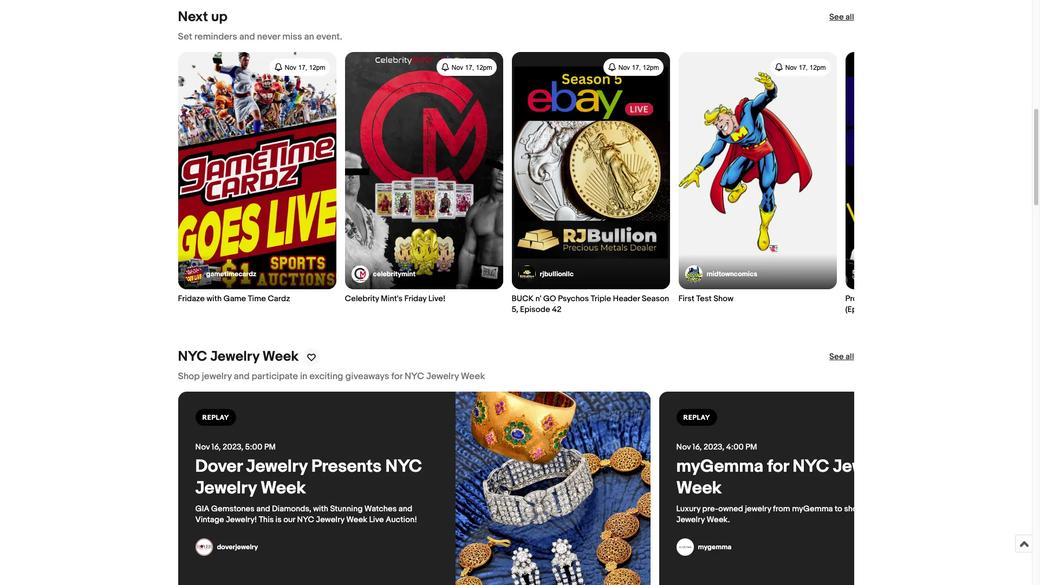 Task type: describe. For each thing, give the bounding box(es) containing it.
nov 17, 12pm button for live!
[[437, 59, 497, 76]]

and up auction!
[[399, 504, 413, 515]]

nov 17, 12pm for time
[[285, 64, 326, 71]]

event.
[[316, 31, 343, 42]]

nov 16, 2023, 5:00 pm dover jewelry presents nyc jewelry week gia gemstones and diamonds, with stunning watches and vintage jewelry! this is our nyc jewelry week live auction!
[[195, 443, 426, 526]]

fridaze with game time cardz
[[178, 294, 290, 304]]

12pm for psychos
[[643, 64, 659, 71]]

16, for mygemma for nyc jewelry week
[[693, 443, 702, 453]]

week inside "nov 16, 2023, 4:00 pm mygemma for nyc jewelry week luxury pre-owned jewelry from mygemma to showcase nyc jewelry week."
[[677, 478, 722, 499]]

mygemma link
[[677, 539, 732, 556]]

buck n' go psychos triple header season 5, episode 42
[[512, 294, 670, 315]]

giveaways
[[346, 372, 390, 382]]

participate
[[252, 372, 298, 382]]

live!
[[429, 294, 446, 304]]

0 vertical spatial mygemma
[[677, 457, 764, 478]]

5,
[[512, 305, 519, 315]]

time
[[248, 294, 266, 304]]

set
[[178, 31, 192, 42]]

auction!
[[386, 515, 417, 526]]

nyc jewelry week
[[178, 349, 299, 366]]

pre-
[[703, 504, 719, 515]]

dover jewelry presents nyc jewelry week image
[[456, 392, 651, 585]]

celebritymint image
[[352, 266, 369, 283]]

4:00
[[727, 443, 744, 453]]

17, for psychos
[[632, 64, 641, 71]]

showcase
[[845, 504, 882, 515]]

mint's
[[381, 294, 403, 304]]

nov 17, 12pm button for psychos
[[604, 59, 664, 76]]

first test show
[[679, 294, 734, 304]]

nov for fridaze with game time cardz
[[285, 64, 297, 71]]

nov 17, 12pm for live!
[[452, 64, 492, 71]]

see all for shop jewelry and participate in exciting giveaways for nyc jewelry week
[[830, 352, 855, 362]]

nov inside "nov 16, 2023, 4:00 pm mygemma for nyc jewelry week luxury pre-owned jewelry from mygemma to showcase nyc jewelry week."
[[677, 443, 691, 453]]

probstein
[[846, 294, 881, 304]]

next
[[178, 9, 208, 25]]

shop
[[178, 372, 200, 382]]

doverjewelry link
[[195, 539, 258, 556]]

vintage
[[195, 515, 224, 526]]

luxury
[[677, 504, 701, 515]]

fridaze
[[178, 294, 205, 304]]

pm for for
[[746, 443, 758, 453]]

up
[[211, 9, 228, 25]]

probstein auctions - live ebay event (ep.67) link
[[846, 52, 1004, 316]]

17, for time
[[298, 64, 307, 71]]

4 nov 17, 12pm from the left
[[786, 64, 826, 71]]

see all link for set reminders and never miss an event.
[[830, 12, 855, 23]]

diamonds,
[[272, 504, 312, 515]]

header
[[613, 294, 640, 304]]

doverjewelry
[[217, 543, 258, 552]]

pm for jewelry
[[264, 443, 276, 453]]

in
[[300, 372, 308, 382]]

gemstones
[[211, 504, 255, 515]]

celebrity mint's friday live!
[[345, 294, 446, 304]]

exciting
[[310, 372, 343, 382]]

0 vertical spatial with
[[207, 294, 222, 304]]

ebay
[[939, 294, 957, 304]]

live inside nov 16, 2023, 5:00 pm dover jewelry presents nyc jewelry week gia gemstones and diamonds, with stunning watches and vintage jewelry! this is our nyc jewelry week live auction!
[[369, 515, 384, 526]]

first
[[679, 294, 695, 304]]

watches
[[365, 504, 397, 515]]

triple
[[591, 294, 612, 304]]

celebritymint link
[[352, 266, 416, 283]]

midtowncomics
[[707, 270, 758, 279]]

auctions
[[883, 294, 916, 304]]

nov 17, 12pm button for time
[[270, 59, 330, 76]]

12pm for time
[[309, 64, 326, 71]]

2023, for dover
[[223, 443, 243, 453]]

nov 16, 2023, 4:00 pm mygemma for nyc jewelry week luxury pre-owned jewelry from mygemma to showcase nyc jewelry week.
[[677, 443, 902, 526]]

set reminders and never miss an event.
[[178, 31, 343, 42]]

live inside the "probstein auctions - live ebay event (ep.67)"
[[923, 294, 938, 304]]

dover
[[195, 457, 242, 478]]

and up this
[[257, 504, 270, 515]]

from
[[774, 504, 791, 515]]

shop jewelry and participate in exciting giveaways for nyc jewelry week
[[178, 372, 485, 382]]

an
[[304, 31, 314, 42]]

gametimecardz
[[206, 270, 257, 279]]

0 horizontal spatial jewelry
[[202, 372, 232, 382]]

nov for celebrity mint's friday live!
[[452, 64, 464, 71]]

reminders
[[194, 31, 237, 42]]

with inside nov 16, 2023, 5:00 pm dover jewelry presents nyc jewelry week gia gemstones and diamonds, with stunning watches and vintage jewelry! this is our nyc jewelry week live auction!
[[313, 504, 329, 515]]

and left never
[[239, 31, 255, 42]]

buck
[[512, 294, 534, 304]]

rjbullionllc
[[540, 270, 574, 279]]

doverjewelry image
[[195, 539, 213, 556]]

nov for first test show
[[786, 64, 797, 71]]

12pm for live!
[[476, 64, 492, 71]]



Task type: locate. For each thing, give the bounding box(es) containing it.
see
[[830, 12, 844, 22], [830, 352, 844, 362]]

2 12pm from the left
[[476, 64, 492, 71]]

rjbullionllc image
[[518, 266, 536, 283]]

pm right 5:00
[[264, 443, 276, 453]]

owned
[[719, 504, 744, 515]]

1 vertical spatial all
[[846, 352, 855, 362]]

1 horizontal spatial pm
[[746, 443, 758, 453]]

stunning
[[330, 504, 363, 515]]

1 vertical spatial see all
[[830, 352, 855, 362]]

2 16, from the left
[[693, 443, 702, 453]]

0 horizontal spatial 16,
[[212, 443, 221, 453]]

2023,
[[223, 443, 243, 453], [704, 443, 725, 453]]

1 see all from the top
[[830, 12, 855, 22]]

nov 17, 12pm
[[285, 64, 326, 71], [452, 64, 492, 71], [619, 64, 659, 71], [786, 64, 826, 71]]

0 vertical spatial live
[[923, 294, 938, 304]]

see for shop jewelry and participate in exciting giveaways for nyc jewelry week
[[830, 352, 844, 362]]

16, up dover
[[212, 443, 221, 453]]

gametimecardz link
[[185, 266, 257, 283]]

1 horizontal spatial for
[[768, 457, 789, 478]]

0 vertical spatial jewelry
[[202, 372, 232, 382]]

2 replay from the left
[[684, 414, 711, 423]]

3 nov 17, 12pm button from the left
[[604, 59, 664, 76]]

0 horizontal spatial pm
[[264, 443, 276, 453]]

nov for buck n' go psychos triple header season 5, episode 42
[[619, 64, 630, 71]]

this
[[259, 515, 274, 526]]

1 horizontal spatial live
[[923, 294, 938, 304]]

1 horizontal spatial jewelry
[[746, 504, 772, 515]]

3 nov 17, 12pm from the left
[[619, 64, 659, 71]]

for inside "nov 16, 2023, 4:00 pm mygemma for nyc jewelry week luxury pre-owned jewelry from mygemma to showcase nyc jewelry week."
[[768, 457, 789, 478]]

mygemma left to
[[793, 504, 833, 515]]

16, left 4:00
[[693, 443, 702, 453]]

17, for live!
[[465, 64, 474, 71]]

1 vertical spatial see
[[830, 352, 844, 362]]

replay for mygemma for nyc jewelry week
[[684, 414, 711, 423]]

week.
[[707, 515, 730, 526]]

jewelry
[[202, 372, 232, 382], [746, 504, 772, 515]]

psychos
[[558, 294, 589, 304]]

gametimecardz image
[[185, 266, 202, 283]]

midtowncomics link
[[685, 266, 758, 283]]

2 17, from the left
[[465, 64, 474, 71]]

16, inside nov 16, 2023, 5:00 pm dover jewelry presents nyc jewelry week gia gemstones and diamonds, with stunning watches and vintage jewelry! this is our nyc jewelry week live auction!
[[212, 443, 221, 453]]

live
[[923, 294, 938, 304], [369, 515, 384, 526]]

4 17, from the left
[[799, 64, 808, 71]]

season
[[642, 294, 670, 304]]

and
[[239, 31, 255, 42], [234, 372, 250, 382], [257, 504, 270, 515], [399, 504, 413, 515]]

all for shop jewelry and participate in exciting giveaways for nyc jewelry week
[[846, 352, 855, 362]]

jewelry right shop
[[202, 372, 232, 382]]

live right -
[[923, 294, 938, 304]]

2 all from the top
[[846, 352, 855, 362]]

with left game
[[207, 294, 222, 304]]

3 17, from the left
[[632, 64, 641, 71]]

is
[[276, 515, 282, 526]]

mygemma image
[[677, 539, 694, 556]]

1 2023, from the left
[[223, 443, 243, 453]]

1 vertical spatial for
[[768, 457, 789, 478]]

all for set reminders and never miss an event.
[[846, 12, 855, 22]]

1 all from the top
[[846, 12, 855, 22]]

probstein auctions - live ebay event (ep.67)
[[846, 294, 979, 315]]

replay
[[202, 414, 229, 423], [684, 414, 711, 423]]

2 see from the top
[[830, 352, 844, 362]]

0 vertical spatial see all link
[[830, 12, 855, 23]]

16,
[[212, 443, 221, 453], [693, 443, 702, 453]]

jewelry
[[210, 349, 260, 366], [427, 372, 459, 382], [246, 457, 308, 478], [834, 457, 895, 478], [195, 478, 257, 499], [316, 515, 345, 526], [677, 515, 705, 526]]

1 horizontal spatial 2023,
[[704, 443, 725, 453]]

2 see all link from the top
[[830, 352, 855, 363]]

1 vertical spatial mygemma
[[793, 504, 833, 515]]

test
[[697, 294, 712, 304]]

1 12pm from the left
[[309, 64, 326, 71]]

0 horizontal spatial with
[[207, 294, 222, 304]]

event
[[959, 294, 979, 304]]

our
[[284, 515, 295, 526]]

next up
[[178, 9, 228, 25]]

all
[[846, 12, 855, 22], [846, 352, 855, 362]]

jewelry inside "nov 16, 2023, 4:00 pm mygemma for nyc jewelry week luxury pre-owned jewelry from mygemma to showcase nyc jewelry week."
[[746, 504, 772, 515]]

gia
[[195, 504, 210, 515]]

2 nov 17, 12pm button from the left
[[437, 59, 497, 76]]

mygemma
[[698, 543, 732, 552]]

jewelry left from
[[746, 504, 772, 515]]

2 pm from the left
[[746, 443, 758, 453]]

and down nyc jewelry week
[[234, 372, 250, 382]]

1 vertical spatial see all link
[[830, 352, 855, 363]]

1 nov 17, 12pm button from the left
[[270, 59, 330, 76]]

1 horizontal spatial replay
[[684, 414, 711, 423]]

live down watches
[[369, 515, 384, 526]]

5:00
[[245, 443, 263, 453]]

miss
[[283, 31, 302, 42]]

4 nov 17, 12pm button from the left
[[771, 59, 831, 76]]

game
[[224, 294, 246, 304]]

16, for dover jewelry presents nyc jewelry week
[[212, 443, 221, 453]]

1 replay from the left
[[202, 414, 229, 423]]

presents
[[312, 457, 382, 478]]

3 12pm from the left
[[643, 64, 659, 71]]

celebritymint
[[373, 270, 416, 279]]

see all link for shop jewelry and participate in exciting giveaways for nyc jewelry week
[[830, 352, 855, 363]]

4 12pm from the left
[[810, 64, 826, 71]]

nov inside nov 16, 2023, 5:00 pm dover jewelry presents nyc jewelry week gia gemstones and diamonds, with stunning watches and vintage jewelry! this is our nyc jewelry week live auction!
[[195, 443, 210, 453]]

2 see all from the top
[[830, 352, 855, 362]]

16, inside "nov 16, 2023, 4:00 pm mygemma for nyc jewelry week luxury pre-owned jewelry from mygemma to showcase nyc jewelry week."
[[693, 443, 702, 453]]

see all for set reminders and never miss an event.
[[830, 12, 855, 22]]

2023, inside "nov 16, 2023, 4:00 pm mygemma for nyc jewelry week luxury pre-owned jewelry from mygemma to showcase nyc jewelry week."
[[704, 443, 725, 453]]

midtowncomics image
[[685, 266, 703, 283]]

1 nov 17, 12pm from the left
[[285, 64, 326, 71]]

pm inside "nov 16, 2023, 4:00 pm mygemma for nyc jewelry week luxury pre-owned jewelry from mygemma to showcase nyc jewelry week."
[[746, 443, 758, 453]]

see all
[[830, 12, 855, 22], [830, 352, 855, 362]]

mygemma down 4:00
[[677, 457, 764, 478]]

see all link
[[830, 12, 855, 23], [830, 352, 855, 363]]

2 nov 17, 12pm from the left
[[452, 64, 492, 71]]

for up from
[[768, 457, 789, 478]]

celebrity
[[345, 294, 379, 304]]

2023, left 5:00
[[223, 443, 243, 453]]

friday
[[405, 294, 427, 304]]

rjbullionllc link
[[518, 266, 574, 283]]

2023, inside nov 16, 2023, 5:00 pm dover jewelry presents nyc jewelry week gia gemstones and diamonds, with stunning watches and vintage jewelry! this is our nyc jewelry week live auction!
[[223, 443, 243, 453]]

show
[[714, 294, 734, 304]]

mygemma
[[677, 457, 764, 478], [793, 504, 833, 515]]

nov 17, 12pm for psychos
[[619, 64, 659, 71]]

with left the stunning on the bottom left of the page
[[313, 504, 329, 515]]

see for set reminders and never miss an event.
[[830, 12, 844, 22]]

n'
[[536, 294, 542, 304]]

for
[[392, 372, 403, 382], [768, 457, 789, 478]]

jewelry!
[[226, 515, 257, 526]]

0 horizontal spatial for
[[392, 372, 403, 382]]

2023, left 4:00
[[704, 443, 725, 453]]

1 vertical spatial live
[[369, 515, 384, 526]]

2023, for mygemma
[[704, 443, 725, 453]]

1 see all link from the top
[[830, 12, 855, 23]]

1 horizontal spatial 16,
[[693, 443, 702, 453]]

nyc
[[178, 349, 207, 366], [405, 372, 424, 382], [386, 457, 422, 478], [793, 457, 830, 478], [884, 504, 901, 515], [297, 515, 314, 526]]

replay for dover jewelry presents nyc jewelry week
[[202, 414, 229, 423]]

episode
[[520, 305, 551, 315]]

1 horizontal spatial with
[[313, 504, 329, 515]]

12pm
[[309, 64, 326, 71], [476, 64, 492, 71], [643, 64, 659, 71], [810, 64, 826, 71]]

go
[[544, 294, 557, 304]]

to
[[835, 504, 843, 515]]

1 vertical spatial with
[[313, 504, 329, 515]]

(ep.67)
[[846, 305, 870, 315]]

-
[[918, 294, 921, 304]]

pm
[[264, 443, 276, 453], [746, 443, 758, 453]]

nov 17, 12pm button
[[270, 59, 330, 76], [437, 59, 497, 76], [604, 59, 664, 76], [771, 59, 831, 76]]

1 vertical spatial jewelry
[[746, 504, 772, 515]]

cardz
[[268, 294, 290, 304]]

0 vertical spatial see
[[830, 12, 844, 22]]

pm inside nov 16, 2023, 5:00 pm dover jewelry presents nyc jewelry week gia gemstones and diamonds, with stunning watches and vintage jewelry! this is our nyc jewelry week live auction!
[[264, 443, 276, 453]]

1 pm from the left
[[264, 443, 276, 453]]

1 16, from the left
[[212, 443, 221, 453]]

with
[[207, 294, 222, 304], [313, 504, 329, 515]]

2 2023, from the left
[[704, 443, 725, 453]]

0 horizontal spatial mygemma
[[677, 457, 764, 478]]

0 horizontal spatial replay
[[202, 414, 229, 423]]

never
[[257, 31, 280, 42]]

1 horizontal spatial mygemma
[[793, 504, 833, 515]]

0 horizontal spatial 2023,
[[223, 443, 243, 453]]

42
[[552, 305, 562, 315]]

0 vertical spatial for
[[392, 372, 403, 382]]

for right giveaways
[[392, 372, 403, 382]]

1 17, from the left
[[298, 64, 307, 71]]

0 vertical spatial see all
[[830, 12, 855, 22]]

0 vertical spatial all
[[846, 12, 855, 22]]

nov
[[285, 64, 297, 71], [452, 64, 464, 71], [619, 64, 630, 71], [786, 64, 797, 71], [195, 443, 210, 453], [677, 443, 691, 453]]

17,
[[298, 64, 307, 71], [465, 64, 474, 71], [632, 64, 641, 71], [799, 64, 808, 71]]

0 horizontal spatial live
[[369, 515, 384, 526]]

pm right 4:00
[[746, 443, 758, 453]]

1 see from the top
[[830, 12, 844, 22]]



Task type: vqa. For each thing, say whether or not it's contained in the screenshot.
4 "link"
no



